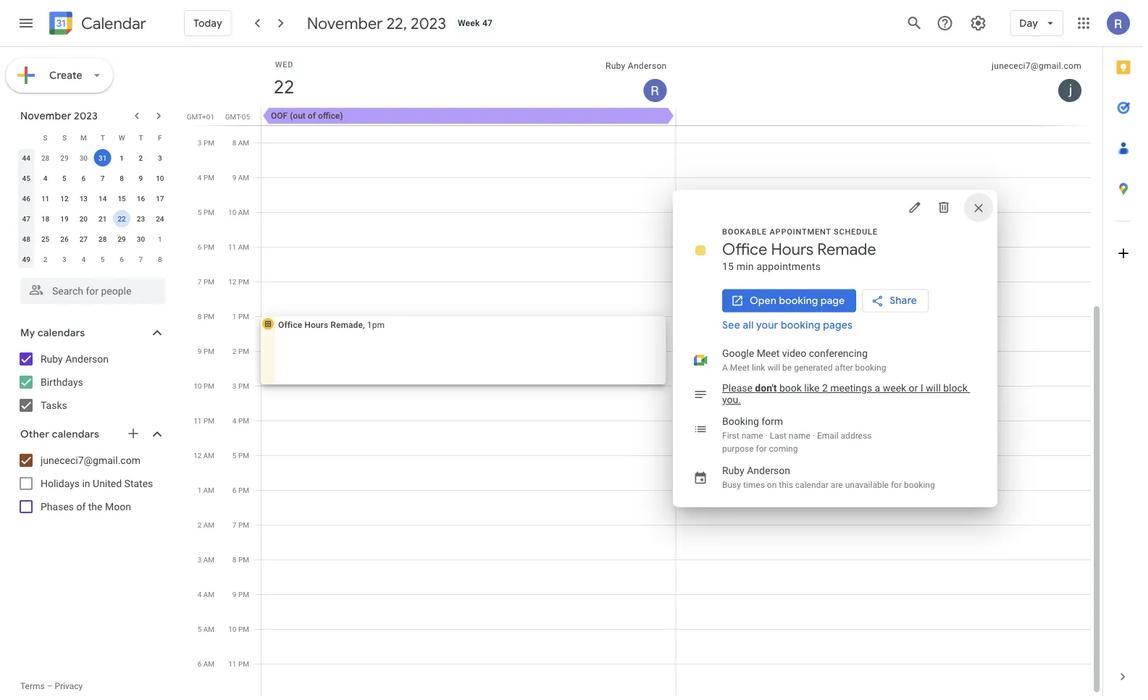 Task type: vqa. For each thing, say whether or not it's contained in the screenshot.
the bottom the 9 PM
yes



Task type: describe. For each thing, give the bounding box(es) containing it.
remade for office hours remade
[[818, 240, 877, 260]]

remade for office hours remade , 1pm
[[331, 320, 363, 330]]

5 left 10 am
[[198, 208, 202, 217]]

1 t from the left
[[100, 133, 105, 142]]

12 pm
[[228, 278, 249, 286]]

day button
[[1010, 6, 1064, 41]]

open
[[750, 295, 777, 308]]

9 right 4 am at bottom left
[[233, 591, 237, 599]]

other
[[20, 428, 49, 441]]

0 vertical spatial 9 pm
[[198, 347, 215, 356]]

day
[[1020, 17, 1039, 30]]

wed
[[275, 60, 294, 69]]

29 for october 29 element
[[60, 154, 69, 162]]

2 pm
[[233, 347, 249, 356]]

my calendars
[[20, 327, 85, 340]]

holidays
[[41, 478, 80, 490]]

other calendars button
[[3, 423, 180, 446]]

5 down 4 am at bottom left
[[198, 625, 202, 634]]

0 vertical spatial 7 pm
[[198, 278, 215, 286]]

17 element
[[151, 190, 169, 207]]

6 left december 7 element
[[120, 255, 124, 264]]

meetings
[[831, 383, 873, 395]]

0 horizontal spatial 11 pm
[[194, 417, 215, 425]]

row containing 46
[[17, 188, 170, 209]]

0 horizontal spatial meet
[[730, 363, 750, 373]]

hours for office hours remade
[[771, 240, 814, 260]]

pages
[[823, 319, 853, 332]]

30 for october 30 element
[[79, 154, 88, 162]]

2 name from the left
[[789, 431, 811, 441]]

oof
[[271, 111, 288, 121]]

05
[[242, 112, 250, 121]]

office for office hours remade
[[723, 240, 768, 260]]

9 am
[[232, 173, 249, 182]]

3 down f
[[158, 154, 162, 162]]

please
[[723, 383, 753, 395]]

be
[[783, 363, 792, 373]]

23
[[137, 215, 145, 223]]

like
[[805, 383, 820, 395]]

row containing 47
[[17, 209, 170, 229]]

gmt-
[[225, 112, 242, 121]]

week
[[458, 18, 480, 28]]

17
[[156, 194, 164, 203]]

6 left 11 am
[[198, 243, 202, 251]]

3 down 2 pm
[[233, 382, 237, 391]]

page
[[821, 295, 845, 308]]

6 up 13 element
[[82, 174, 86, 183]]

row group inside the november 2023 grid
[[17, 148, 170, 270]]

settings menu image
[[970, 14, 987, 32]]

after
[[835, 363, 853, 373]]

holidays in united states
[[41, 478, 153, 490]]

13
[[79, 194, 88, 203]]

1 name from the left
[[742, 431, 764, 441]]

booking
[[723, 416, 759, 428]]

28 element
[[94, 230, 111, 248]]

10 right 5 am
[[228, 625, 237, 634]]

other calendars
[[20, 428, 99, 441]]

add other calendars image
[[126, 427, 141, 441]]

bookable
[[723, 228, 767, 237]]

unavailable
[[845, 480, 889, 490]]

11 down 10 am
[[228, 243, 236, 251]]

8 am
[[232, 138, 249, 147]]

7 left 12 pm
[[198, 278, 202, 286]]

calendar
[[81, 13, 146, 34]]

31
[[99, 154, 107, 162]]

5 right december 4 element
[[101, 255, 105, 264]]

hours for office hours remade , 1pm
[[305, 320, 328, 330]]

48
[[22, 235, 30, 244]]

am for 4 am
[[203, 591, 215, 599]]

schedule
[[834, 228, 878, 237]]

1 for the december 1 element
[[158, 235, 162, 244]]

today
[[193, 17, 222, 30]]

office hours remade
[[723, 240, 877, 260]]

1 horizontal spatial 9 pm
[[233, 591, 249, 599]]

am for 3 am
[[203, 556, 215, 565]]

8 down gmt-
[[232, 138, 236, 147]]

10 am
[[228, 208, 249, 217]]

27
[[79, 235, 88, 244]]

44
[[22, 154, 30, 162]]

in
[[82, 478, 90, 490]]

1 s from the left
[[43, 133, 48, 142]]

8 right 3 am
[[233, 556, 237, 565]]

18 element
[[37, 210, 54, 228]]

email
[[817, 431, 839, 441]]

appointment
[[770, 228, 832, 237]]

october 30 element
[[75, 149, 92, 167]]

calendar
[[796, 480, 829, 490]]

google meet video conferencing a meet link will be generated after booking
[[723, 348, 887, 373]]

october 29 element
[[56, 149, 73, 167]]

oof (out of office) button
[[261, 108, 676, 124]]

share
[[890, 295, 917, 308]]

10 element
[[151, 170, 169, 187]]

booking form first name · last name · email address purpose for coming
[[723, 416, 872, 454]]

1 for 1 pm
[[233, 312, 237, 321]]

3 inside "december 3" element
[[62, 255, 67, 264]]

create
[[49, 69, 83, 82]]

1 pm
[[233, 312, 249, 321]]

4 down 2 pm
[[233, 417, 237, 425]]

privacy
[[55, 682, 83, 692]]

4 down 3 am
[[198, 591, 202, 599]]

am for 5 am
[[203, 625, 215, 634]]

10 up 11 am
[[228, 208, 236, 217]]

link
[[752, 363, 766, 373]]

for inside booking form first name · last name · email address purpose for coming
[[756, 444, 767, 454]]

(out
[[290, 111, 306, 121]]

8 right december 7 element
[[158, 255, 162, 264]]

december 8 element
[[151, 251, 169, 268]]

20
[[79, 215, 88, 223]]

22 element
[[113, 210, 130, 228]]

5 right 12 am at the bottom left
[[233, 451, 237, 460]]

november for november 2023
[[20, 109, 71, 122]]

the
[[88, 501, 103, 513]]

min
[[737, 261, 754, 273]]

21 element
[[94, 210, 111, 228]]

46
[[22, 194, 30, 203]]

12 element
[[56, 190, 73, 207]]

7 inside december 7 element
[[139, 255, 143, 264]]

4 right 10 element
[[198, 173, 202, 182]]

wednesday, november 22 element
[[267, 70, 301, 104]]

1 horizontal spatial 7 pm
[[233, 521, 249, 530]]

today button
[[184, 6, 232, 41]]

of inside the other calendars list
[[76, 501, 86, 513]]

–
[[47, 682, 53, 692]]

3 up 4 am at bottom left
[[198, 556, 202, 565]]

all
[[743, 319, 754, 332]]

22 inside 22 element
[[118, 215, 126, 223]]

15 for 15 min appointments
[[723, 261, 734, 273]]

26 element
[[56, 230, 73, 248]]

45
[[22, 174, 30, 183]]

am for 6 am
[[203, 660, 215, 669]]

google
[[723, 348, 755, 360]]

row containing 44
[[17, 148, 170, 168]]

27 element
[[75, 230, 92, 248]]

9 up 10 am
[[232, 173, 236, 182]]

19 element
[[56, 210, 73, 228]]

of inside button
[[308, 111, 316, 121]]

1 right october 31, today element
[[120, 154, 124, 162]]

1 vertical spatial 8 pm
[[233, 556, 249, 565]]

2 s from the left
[[62, 133, 67, 142]]

9 left 2 pm
[[198, 347, 202, 356]]

don't
[[755, 383, 777, 395]]

tasks
[[41, 400, 67, 412]]

purpose
[[723, 444, 754, 454]]

20 element
[[75, 210, 92, 228]]

15 min appointments
[[723, 261, 821, 273]]

22 grid
[[186, 47, 1103, 698]]

my calendars list
[[3, 348, 180, 417]]

ruby inside 'my calendars' list
[[41, 353, 63, 365]]

december 1 element
[[151, 230, 169, 248]]

2 for "december 2" element
[[43, 255, 47, 264]]

7 right 2 am
[[233, 521, 237, 530]]

30 for 30 element
[[137, 235, 145, 244]]

21
[[99, 215, 107, 223]]

30 element
[[132, 230, 150, 248]]

office hours remade , 1pm
[[278, 320, 385, 330]]

ruby anderson inside 'my calendars' list
[[41, 353, 109, 365]]

moon
[[105, 501, 131, 513]]

1pm
[[367, 320, 385, 330]]

3 down gmt+01
[[198, 138, 202, 147]]

8 up 15 element
[[120, 174, 124, 183]]

terms – privacy
[[20, 682, 83, 692]]

junececi7@gmail.com inside the other calendars list
[[41, 455, 141, 467]]

1 horizontal spatial 47
[[483, 18, 493, 28]]

book
[[780, 383, 802, 395]]

row containing 49
[[17, 249, 170, 270]]

14 element
[[94, 190, 111, 207]]

28 for october 28 "element" in the left of the page
[[41, 154, 49, 162]]

12 for 12
[[60, 194, 69, 203]]

ruby inside 22 column header
[[606, 61, 626, 71]]

4 right 45
[[43, 174, 47, 183]]

0 horizontal spatial 3 pm
[[198, 138, 215, 147]]

open booking page
[[750, 295, 845, 308]]

for inside "ruby anderson busy times on this calendar are unavailable for booking"
[[891, 480, 902, 490]]

bookable appointment schedule
[[723, 228, 878, 237]]

are
[[831, 480, 843, 490]]

11 up 12 am at the bottom left
[[194, 417, 202, 425]]

office)
[[318, 111, 343, 121]]

or
[[909, 383, 918, 395]]

booking down open booking page
[[781, 319, 821, 332]]

my calendars button
[[3, 322, 180, 345]]

main drawer image
[[17, 14, 35, 32]]

10 inside the november 2023 grid
[[156, 174, 164, 183]]

a
[[875, 383, 881, 395]]

1 for 1 am
[[198, 486, 202, 495]]

please don't
[[723, 383, 777, 395]]

anderson inside 'my calendars' list
[[65, 353, 109, 365]]



Task type: locate. For each thing, give the bounding box(es) containing it.
47 left 18
[[22, 215, 30, 223]]

0 vertical spatial for
[[756, 444, 767, 454]]

am down 3 am
[[203, 591, 215, 599]]

0 vertical spatial 10 pm
[[194, 382, 215, 391]]

for right unavailable
[[891, 480, 902, 490]]

of right (out
[[308, 111, 316, 121]]

0 vertical spatial 4 pm
[[198, 173, 215, 182]]

am for 12 am
[[203, 451, 215, 460]]

meet down google
[[730, 363, 750, 373]]

hours
[[771, 240, 814, 260], [305, 320, 328, 330]]

0 horizontal spatial 7 pm
[[198, 278, 215, 286]]

1 horizontal spatial 2023
[[411, 13, 446, 33]]

4
[[198, 173, 202, 182], [43, 174, 47, 183], [82, 255, 86, 264], [233, 417, 237, 425], [198, 591, 202, 599]]

9
[[232, 173, 236, 182], [139, 174, 143, 183], [198, 347, 202, 356], [233, 591, 237, 599]]

am up 4 am at bottom left
[[203, 556, 215, 565]]

22 cell
[[112, 209, 131, 229]]

22,
[[387, 13, 407, 33]]

5 pm right 12 am at the bottom left
[[233, 451, 249, 460]]

calendars inside dropdown button
[[52, 428, 99, 441]]

1 vertical spatial 28
[[99, 235, 107, 244]]

2 left "december 3" element
[[43, 255, 47, 264]]

1 horizontal spatial 30
[[137, 235, 145, 244]]

11 right 46
[[41, 194, 49, 203]]

8 pm left 1 pm
[[198, 312, 215, 321]]

office up the min
[[723, 240, 768, 260]]

calendars for other calendars
[[52, 428, 99, 441]]

calendars right 'my'
[[38, 327, 85, 340]]

6 right 1 am
[[233, 486, 237, 495]]

15 for 15
[[118, 194, 126, 203]]

anderson
[[628, 61, 667, 71], [65, 353, 109, 365], [747, 465, 791, 477]]

8
[[232, 138, 236, 147], [120, 174, 124, 183], [158, 255, 162, 264], [198, 312, 202, 321], [233, 556, 237, 565]]

4 pm down 2 pm
[[233, 417, 249, 425]]

0 vertical spatial of
[[308, 111, 316, 121]]

7 row from the top
[[17, 249, 170, 270]]

1 horizontal spatial 15
[[723, 261, 734, 273]]

15 right 14 element
[[118, 194, 126, 203]]

0 vertical spatial 15
[[118, 194, 126, 203]]

december 7 element
[[132, 251, 150, 268]]

calendars inside "dropdown button"
[[38, 327, 85, 340]]

1 horizontal spatial 28
[[99, 235, 107, 244]]

terms link
[[20, 682, 45, 692]]

row
[[17, 128, 170, 148], [17, 148, 170, 168], [17, 168, 170, 188], [17, 188, 170, 209], [17, 209, 170, 229], [17, 229, 170, 249], [17, 249, 170, 270]]

16 element
[[132, 190, 150, 207]]

s
[[43, 133, 48, 142], [62, 133, 67, 142]]

3 right "december 2" element
[[62, 255, 67, 264]]

coming
[[769, 444, 798, 454]]

11 right 6 am
[[228, 660, 237, 669]]

junececi7@gmail.com down day popup button
[[992, 61, 1082, 71]]

ruby anderson busy times on this calendar are unavailable for booking
[[723, 465, 935, 490]]

0 horizontal spatial 9 pm
[[198, 347, 215, 356]]

0 horizontal spatial ruby anderson
[[41, 353, 109, 365]]

24 element
[[151, 210, 169, 228]]

28
[[41, 154, 49, 162], [99, 235, 107, 244]]

gmt-05
[[225, 112, 250, 121]]

0 horizontal spatial 6 pm
[[198, 243, 215, 251]]

9 inside row
[[139, 174, 143, 183]]

0 vertical spatial remade
[[818, 240, 877, 260]]

0 vertical spatial ruby
[[606, 61, 626, 71]]

1 vertical spatial 11 pm
[[228, 660, 249, 669]]

0 vertical spatial 2023
[[411, 13, 446, 33]]

this
[[779, 480, 793, 490]]

october 31, today element
[[94, 149, 111, 167]]

0 horizontal spatial name
[[742, 431, 764, 441]]

7 pm left 12 pm
[[198, 278, 215, 286]]

book like 2 meetings a week or i will block you.
[[723, 383, 971, 406]]

0 horizontal spatial 22
[[118, 215, 126, 223]]

a
[[723, 363, 728, 373]]

3 row from the top
[[17, 168, 170, 188]]

of left the
[[76, 501, 86, 513]]

1 vertical spatial 30
[[137, 235, 145, 244]]

0 vertical spatial 47
[[483, 18, 493, 28]]

26
[[60, 235, 69, 244]]

6 am
[[198, 660, 215, 669]]

2 right 31 cell
[[139, 154, 143, 162]]

1 vertical spatial 2023
[[74, 109, 98, 122]]

24
[[156, 215, 164, 223]]

1 vertical spatial 3 pm
[[233, 382, 249, 391]]

0 vertical spatial 6 pm
[[198, 243, 215, 251]]

other calendars list
[[3, 449, 180, 519]]

hours inside 22 grid
[[305, 320, 328, 330]]

2 horizontal spatial 12
[[228, 278, 237, 286]]

terms
[[20, 682, 45, 692]]

remade inside 22 grid
[[331, 320, 363, 330]]

anderson up 'on'
[[747, 465, 791, 477]]

22 down the "wed"
[[273, 75, 294, 99]]

28 right 44
[[41, 154, 49, 162]]

row containing 48
[[17, 229, 170, 249]]

am for 2 am
[[203, 521, 215, 530]]

0 horizontal spatial for
[[756, 444, 767, 454]]

4 right "december 3" element
[[82, 255, 86, 264]]

office hours remade heading
[[723, 240, 877, 260]]

12 right 11 element on the left top of the page
[[60, 194, 69, 203]]

1 vertical spatial ruby
[[41, 353, 63, 365]]

junececi7@gmail.com up in
[[41, 455, 141, 467]]

2 t from the left
[[139, 133, 143, 142]]

0 horizontal spatial 5 pm
[[198, 208, 215, 217]]

booking up a
[[856, 363, 887, 373]]

2023 right 22,
[[411, 13, 446, 33]]

12 inside row
[[60, 194, 69, 203]]

5 am
[[198, 625, 215, 634]]

Search for people text field
[[29, 278, 157, 304]]

junececi7@gmail.com inside 22 grid
[[992, 61, 1082, 71]]

1 horizontal spatial hours
[[771, 240, 814, 260]]

25 element
[[37, 230, 54, 248]]

t right "w"
[[139, 133, 143, 142]]

remade down schedule
[[818, 240, 877, 260]]

4 row from the top
[[17, 188, 170, 209]]

0 horizontal spatial t
[[100, 133, 105, 142]]

6 row from the top
[[17, 229, 170, 249]]

t
[[100, 133, 105, 142], [139, 133, 143, 142]]

0 horizontal spatial 15
[[118, 194, 126, 203]]

10 pm right 5 am
[[228, 625, 249, 634]]

2 row from the top
[[17, 148, 170, 168]]

2 · from the left
[[813, 431, 815, 441]]

30
[[79, 154, 88, 162], [137, 235, 145, 244]]

appointments
[[757, 261, 821, 273]]

will inside google meet video conferencing a meet link will be generated after booking
[[768, 363, 781, 373]]

t left "w"
[[100, 133, 105, 142]]

· left last
[[766, 431, 768, 441]]

october 28 element
[[37, 149, 54, 167]]

first
[[723, 431, 740, 441]]

week
[[883, 383, 907, 395]]

will inside book like 2 meetings a week or i will block you.
[[926, 383, 941, 395]]

0 horizontal spatial 28
[[41, 154, 49, 162]]

15 inside row
[[118, 194, 126, 203]]

you.
[[723, 394, 741, 406]]

hours up appointments
[[771, 240, 814, 260]]

december 6 element
[[113, 251, 130, 268]]

last
[[770, 431, 787, 441]]

1 horizontal spatial t
[[139, 133, 143, 142]]

0 horizontal spatial hours
[[305, 320, 328, 330]]

will left be
[[768, 363, 781, 373]]

november 2023
[[20, 109, 98, 122]]

0 vertical spatial 12
[[60, 194, 69, 203]]

hours left the ,
[[305, 320, 328, 330]]

11
[[41, 194, 49, 203], [228, 243, 236, 251], [194, 417, 202, 425], [228, 660, 237, 669]]

office inside 22 grid
[[278, 320, 302, 330]]

name
[[742, 431, 764, 441], [789, 431, 811, 441]]

calendars for my calendars
[[38, 327, 85, 340]]

47
[[483, 18, 493, 28], [22, 215, 30, 223]]

wed 22
[[273, 60, 294, 99]]

1 vertical spatial 4 pm
[[233, 417, 249, 425]]

am
[[238, 138, 249, 147], [238, 173, 249, 182], [238, 208, 249, 217], [238, 243, 249, 251], [203, 451, 215, 460], [203, 486, 215, 495], [203, 521, 215, 530], [203, 556, 215, 565], [203, 591, 215, 599], [203, 625, 215, 634], [203, 660, 215, 669]]

15 left the min
[[723, 261, 734, 273]]

m
[[80, 133, 87, 142]]

1 vertical spatial 6 pm
[[233, 486, 249, 495]]

0 horizontal spatial office
[[278, 320, 302, 330]]

None search field
[[0, 272, 180, 304]]

11 pm up 12 am at the bottom left
[[194, 417, 215, 425]]

ruby inside "ruby anderson busy times on this calendar are unavailable for booking"
[[723, 465, 745, 477]]

10 up '17'
[[156, 174, 164, 183]]

calendar element
[[46, 9, 146, 41]]

booking inside google meet video conferencing a meet link will be generated after booking
[[856, 363, 887, 373]]

2 inside book like 2 meetings a week or i will block you.
[[823, 383, 828, 395]]

am up 2 am
[[203, 486, 215, 495]]

28 right 27 element
[[99, 235, 107, 244]]

1 horizontal spatial 8 pm
[[233, 556, 249, 565]]

28 inside "element"
[[41, 154, 49, 162]]

9 pm left 2 pm
[[198, 347, 215, 356]]

ruby anderson
[[606, 61, 667, 71], [41, 353, 109, 365]]

31 cell
[[93, 148, 112, 168]]

am for 10 am
[[238, 208, 249, 217]]

2 for 2 am
[[198, 521, 202, 530]]

will
[[768, 363, 781, 373], [926, 383, 941, 395]]

i
[[921, 383, 924, 395]]

5 up 12 element
[[62, 174, 67, 183]]

anderson inside 22 column header
[[628, 61, 667, 71]]

anderson inside "ruby anderson busy times on this calendar are unavailable for booking"
[[747, 465, 791, 477]]

address
[[841, 431, 872, 441]]

0 vertical spatial anderson
[[628, 61, 667, 71]]

1 horizontal spatial 11 pm
[[228, 660, 249, 669]]

2 right 'like'
[[823, 383, 828, 395]]

see all your booking pages
[[723, 319, 853, 332]]

1 vertical spatial junececi7@gmail.com
[[41, 455, 141, 467]]

0 vertical spatial 30
[[79, 154, 88, 162]]

1 horizontal spatial ruby anderson
[[606, 61, 667, 71]]

december 3 element
[[56, 251, 73, 268]]

december 4 element
[[75, 251, 92, 268]]

tab list
[[1104, 47, 1144, 657]]

1 vertical spatial 12
[[228, 278, 237, 286]]

0 horizontal spatial remade
[[331, 320, 363, 330]]

7 up 14 element
[[101, 174, 105, 183]]

5 pm left 10 am
[[198, 208, 215, 217]]

booking inside "ruby anderson busy times on this calendar are unavailable for booking"
[[904, 480, 935, 490]]

1 vertical spatial 9 pm
[[233, 591, 249, 599]]

ruby anderson inside 22 column header
[[606, 61, 667, 71]]

30 right 29 element
[[137, 235, 145, 244]]

22 column header
[[262, 47, 677, 108]]

8 left 1 pm
[[198, 312, 202, 321]]

phases of the moon
[[41, 501, 131, 513]]

28 for 28 element
[[99, 235, 107, 244]]

1 vertical spatial 22
[[118, 215, 126, 223]]

22
[[273, 75, 294, 99], [118, 215, 126, 223]]

november for november 22, 2023
[[307, 13, 383, 33]]

0 vertical spatial junececi7@gmail.com
[[992, 61, 1082, 71]]

gmt+01
[[187, 112, 215, 121]]

row containing s
[[17, 128, 170, 148]]

22 right 21 element
[[118, 215, 126, 223]]

3 pm down gmt+01
[[198, 138, 215, 147]]

13 element
[[75, 190, 92, 207]]

1 row from the top
[[17, 128, 170, 148]]

on
[[767, 480, 777, 490]]

11 pm right 6 am
[[228, 660, 249, 669]]

7 pm right 2 am
[[233, 521, 249, 530]]

am down '8 am'
[[238, 173, 249, 182]]

am for 8 am
[[238, 138, 249, 147]]

1 vertical spatial hours
[[305, 320, 328, 330]]

november up october 28 "element" in the left of the page
[[20, 109, 71, 122]]

1 horizontal spatial ruby
[[606, 61, 626, 71]]

2 up 3 am
[[198, 521, 202, 530]]

calendar heading
[[78, 13, 146, 34]]

2 vertical spatial anderson
[[747, 465, 791, 477]]

1 horizontal spatial 29
[[118, 235, 126, 244]]

november left 22,
[[307, 13, 383, 33]]

1 vertical spatial office
[[278, 320, 302, 330]]

december 5 element
[[94, 251, 111, 268]]

0 vertical spatial november
[[307, 13, 383, 33]]

12 down 11 am
[[228, 278, 237, 286]]

19
[[60, 215, 69, 223]]

2 vertical spatial ruby
[[723, 465, 745, 477]]

9 pm
[[198, 347, 215, 356], [233, 591, 249, 599]]

1 horizontal spatial 22
[[273, 75, 294, 99]]

0 vertical spatial meet
[[757, 348, 780, 360]]

delete appointment schedule image
[[937, 200, 952, 215]]

anderson up oof (out of office) "row"
[[628, 61, 667, 71]]

7
[[101, 174, 105, 183], [139, 255, 143, 264], [198, 278, 202, 286], [233, 521, 237, 530]]

14
[[99, 194, 107, 203]]

29 for 29 element
[[118, 235, 126, 244]]

1 horizontal spatial junececi7@gmail.com
[[992, 61, 1082, 71]]

0 vertical spatial office
[[723, 240, 768, 260]]

row group
[[17, 148, 170, 270]]

29 element
[[113, 230, 130, 248]]

11 am
[[228, 243, 249, 251]]

7 left december 8 element
[[139, 255, 143, 264]]

9 pm right 4 am at bottom left
[[233, 591, 249, 599]]

booking up see all your booking pages link
[[779, 295, 819, 308]]

0 vertical spatial 29
[[60, 154, 69, 162]]

1 vertical spatial 10 pm
[[228, 625, 249, 634]]

anderson down my calendars "dropdown button"
[[65, 353, 109, 365]]

15 element
[[113, 190, 130, 207]]

november 2023 grid
[[14, 128, 170, 270]]

remade
[[818, 240, 877, 260], [331, 320, 363, 330]]

am up 12 pm
[[238, 243, 249, 251]]

49
[[22, 255, 30, 264]]

1 right 30 element
[[158, 235, 162, 244]]

ruby anderson up "birthdays"
[[41, 353, 109, 365]]

0 horizontal spatial ruby
[[41, 353, 63, 365]]

0 vertical spatial hours
[[771, 240, 814, 260]]

1 horizontal spatial office
[[723, 240, 768, 260]]

am for 11 am
[[238, 243, 249, 251]]

row containing 45
[[17, 168, 170, 188]]

calendars down tasks
[[52, 428, 99, 441]]

16
[[137, 194, 145, 203]]

12
[[60, 194, 69, 203], [228, 278, 237, 286], [194, 451, 202, 460]]

1 horizontal spatial ·
[[813, 431, 815, 441]]

0 horizontal spatial 8 pm
[[198, 312, 215, 321]]

0 horizontal spatial junececi7@gmail.com
[[41, 455, 141, 467]]

12 for 12 pm
[[228, 278, 237, 286]]

oof (out of office) row
[[255, 108, 1103, 125]]

2 for 2 pm
[[233, 347, 237, 356]]

of
[[308, 111, 316, 121], [76, 501, 86, 513]]

s up october 28 "element" in the left of the page
[[43, 133, 48, 142]]

5 pm
[[198, 208, 215, 217], [233, 451, 249, 460]]

1 down 12 pm
[[233, 312, 237, 321]]

name up 'coming'
[[789, 431, 811, 441]]

1 vertical spatial 5 pm
[[233, 451, 249, 460]]

0 vertical spatial 11 pm
[[194, 417, 215, 425]]

,
[[363, 320, 365, 330]]

1 · from the left
[[766, 431, 768, 441]]

office right 1 pm
[[278, 320, 302, 330]]

1 horizontal spatial will
[[926, 383, 941, 395]]

23 element
[[132, 210, 150, 228]]

6 pm left 11 am
[[198, 243, 215, 251]]

12 for 12 am
[[194, 451, 202, 460]]

see
[[723, 319, 741, 332]]

· left email
[[813, 431, 815, 441]]

0 horizontal spatial ·
[[766, 431, 768, 441]]

22 inside the wed 22
[[273, 75, 294, 99]]

2 am
[[198, 521, 215, 530]]

1 vertical spatial meet
[[730, 363, 750, 373]]

0 vertical spatial 3 pm
[[198, 138, 215, 147]]

1 horizontal spatial name
[[789, 431, 811, 441]]

row group containing 44
[[17, 148, 170, 270]]

november 22, 2023
[[307, 13, 446, 33]]

booking right unavailable
[[904, 480, 935, 490]]

47 right week
[[483, 18, 493, 28]]

week 47
[[458, 18, 493, 28]]

1 horizontal spatial 6 pm
[[233, 486, 249, 495]]

10
[[156, 174, 164, 183], [228, 208, 236, 217], [194, 382, 202, 391], [228, 625, 237, 634]]

times
[[743, 480, 765, 490]]

phases
[[41, 501, 74, 513]]

11 inside 11 element
[[41, 194, 49, 203]]

5 row from the top
[[17, 209, 170, 229]]

am for 1 am
[[203, 486, 215, 495]]

1 vertical spatial 7 pm
[[233, 521, 249, 530]]

0 horizontal spatial 47
[[22, 215, 30, 223]]

office for office hours remade , 1pm
[[278, 320, 302, 330]]

am for 9 am
[[238, 173, 249, 182]]

12 up 1 am
[[194, 451, 202, 460]]

0 horizontal spatial 29
[[60, 154, 69, 162]]

47 inside the november 2023 grid
[[22, 215, 30, 223]]

11 element
[[37, 190, 54, 207]]

am up 1 am
[[203, 451, 215, 460]]

share button
[[863, 290, 929, 313]]

6 down 5 am
[[198, 660, 202, 669]]

0 vertical spatial calendars
[[38, 327, 85, 340]]

1 vertical spatial of
[[76, 501, 86, 513]]

busy
[[723, 480, 741, 490]]

3
[[198, 138, 202, 147], [158, 154, 162, 162], [62, 255, 67, 264], [233, 382, 237, 391], [198, 556, 202, 565]]

december 2 element
[[37, 251, 54, 268]]

1 vertical spatial anderson
[[65, 353, 109, 365]]

0 horizontal spatial s
[[43, 133, 48, 142]]

s left m
[[62, 133, 67, 142]]

10 up 12 am at the bottom left
[[194, 382, 202, 391]]

2 vertical spatial 12
[[194, 451, 202, 460]]

0 horizontal spatial 10 pm
[[194, 382, 215, 391]]

2
[[139, 154, 143, 162], [43, 255, 47, 264], [233, 347, 237, 356], [823, 383, 828, 395], [198, 521, 202, 530]]

for left 'coming'
[[756, 444, 767, 454]]

9 left 10 element
[[139, 174, 143, 183]]

1 vertical spatial remade
[[331, 320, 363, 330]]

1 vertical spatial calendars
[[52, 428, 99, 441]]

0 horizontal spatial will
[[768, 363, 781, 373]]

8 pm right 3 am
[[233, 556, 249, 565]]

1 horizontal spatial 4 pm
[[233, 417, 249, 425]]

1 horizontal spatial 5 pm
[[233, 451, 249, 460]]

0 horizontal spatial 2023
[[74, 109, 98, 122]]

12 am
[[194, 451, 215, 460]]

29 right 28 element
[[118, 235, 126, 244]]

your
[[757, 319, 779, 332]]

0 vertical spatial 5 pm
[[198, 208, 215, 217]]

0 horizontal spatial of
[[76, 501, 86, 513]]



